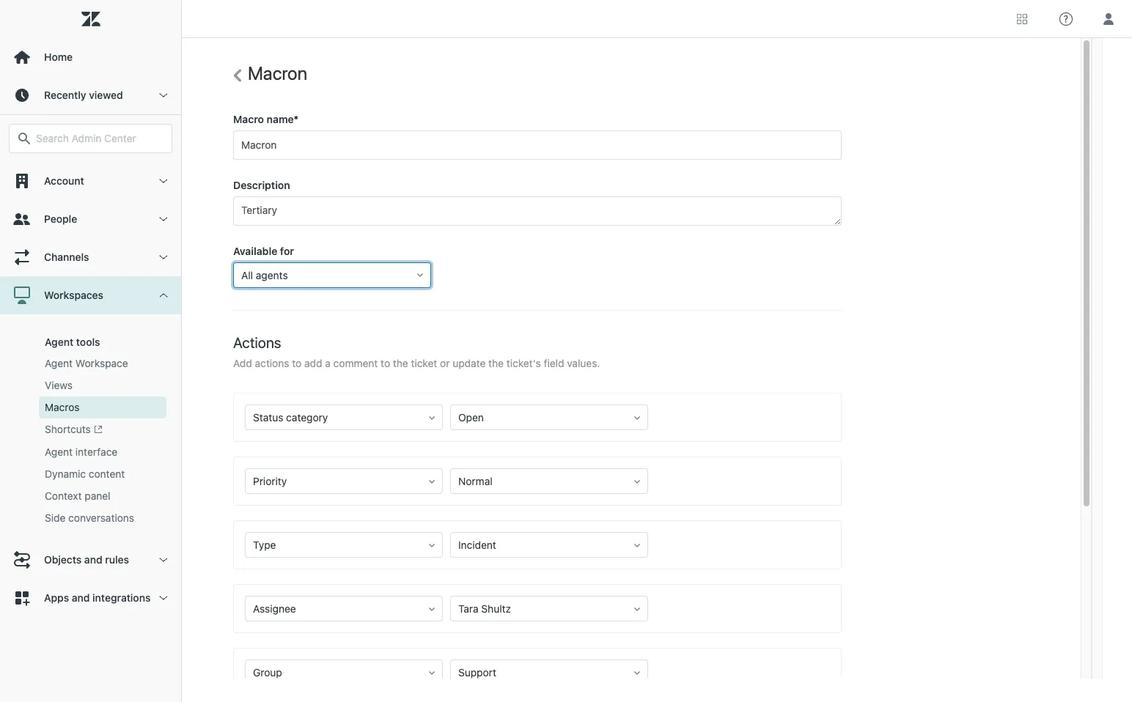 Task type: locate. For each thing, give the bounding box(es) containing it.
workspaces button
[[0, 277, 181, 315]]

apps
[[44, 592, 69, 605]]

and right apps
[[72, 592, 90, 605]]

agent tools
[[45, 336, 100, 348]]

people button
[[0, 200, 181, 238]]

shortcuts
[[45, 423, 91, 436]]

tree item
[[0, 277, 181, 542]]

panel
[[85, 490, 110, 503]]

2 agent from the top
[[45, 357, 73, 370]]

dynamic content element
[[45, 468, 125, 482]]

1 agent from the top
[[45, 336, 73, 348]]

0 vertical spatial agent
[[45, 336, 73, 348]]

dynamic content link
[[39, 464, 167, 486]]

3 agent from the top
[[45, 446, 73, 459]]

recently
[[44, 89, 86, 101]]

agent up dynamic
[[45, 446, 73, 459]]

context panel element
[[45, 490, 110, 504]]

tools
[[76, 336, 100, 348]]

side conversations element
[[45, 512, 134, 526]]

conversations
[[68, 512, 134, 525]]

shortcuts link
[[39, 419, 167, 442]]

agent left tools
[[45, 336, 73, 348]]

views
[[45, 379, 73, 392]]

agent workspace link
[[39, 353, 167, 375]]

help image
[[1060, 12, 1073, 25]]

none search field inside primary element
[[1, 124, 180, 153]]

workspaces group
[[0, 315, 181, 542]]

0 vertical spatial and
[[84, 554, 102, 567]]

recently viewed
[[44, 89, 123, 101]]

tree
[[0, 162, 181, 618]]

tree item containing workspaces
[[0, 277, 181, 542]]

None search field
[[1, 124, 180, 153]]

recently viewed button
[[0, 76, 181, 114]]

and
[[84, 554, 102, 567], [72, 592, 90, 605]]

side
[[45, 512, 66, 525]]

dynamic
[[45, 468, 86, 481]]

interface
[[75, 446, 118, 459]]

primary element
[[0, 0, 182, 703]]

agent interface
[[45, 446, 118, 459]]

apps and integrations button
[[0, 580, 181, 618]]

integrations
[[93, 592, 151, 605]]

agent up views
[[45, 357, 73, 370]]

context panel
[[45, 490, 110, 503]]

viewed
[[89, 89, 123, 101]]

2 vertical spatial agent
[[45, 446, 73, 459]]

content
[[89, 468, 125, 481]]

1 vertical spatial and
[[72, 592, 90, 605]]

agent interface link
[[39, 442, 167, 464]]

side conversations
[[45, 512, 134, 525]]

Search Admin Center field
[[36, 132, 163, 145]]

and left 'rules'
[[84, 554, 102, 567]]

1 vertical spatial agent
[[45, 357, 73, 370]]

macros link
[[39, 397, 167, 419]]

agent
[[45, 336, 73, 348], [45, 357, 73, 370], [45, 446, 73, 459]]

tree containing account
[[0, 162, 181, 618]]

people
[[44, 213, 77, 225]]



Task type: vqa. For each thing, say whether or not it's contained in the screenshot.
zendesk support 'icon'
no



Task type: describe. For each thing, give the bounding box(es) containing it.
agent tools element
[[45, 336, 100, 348]]

channels
[[44, 251, 89, 263]]

home
[[44, 51, 73, 63]]

macros element
[[45, 401, 80, 415]]

objects
[[44, 554, 82, 567]]

agent workspace
[[45, 357, 128, 370]]

user menu image
[[1100, 9, 1119, 28]]

rules
[[105, 554, 129, 567]]

views element
[[45, 379, 73, 393]]

agent interface element
[[45, 446, 118, 460]]

context panel link
[[39, 486, 167, 508]]

channels button
[[0, 238, 181, 277]]

dynamic content
[[45, 468, 125, 481]]

account
[[44, 175, 84, 187]]

workspace
[[75, 357, 128, 370]]

tree item inside primary element
[[0, 277, 181, 542]]

macros
[[45, 401, 80, 414]]

agent workspace element
[[45, 357, 128, 371]]

and for objects
[[84, 554, 102, 567]]

context
[[45, 490, 82, 503]]

shortcuts element
[[45, 423, 102, 438]]

objects and rules button
[[0, 542, 181, 580]]

objects and rules
[[44, 554, 129, 567]]

home button
[[0, 38, 181, 76]]

agent for agent workspace
[[45, 357, 73, 370]]

side conversations link
[[39, 508, 167, 530]]

workspaces
[[44, 289, 103, 302]]

account button
[[0, 162, 181, 200]]

views link
[[39, 375, 167, 397]]

agent for agent interface
[[45, 446, 73, 459]]

apps and integrations
[[44, 592, 151, 605]]

tree inside primary element
[[0, 162, 181, 618]]

and for apps
[[72, 592, 90, 605]]

agent for agent tools
[[45, 336, 73, 348]]

zendesk products image
[[1018, 14, 1028, 24]]



